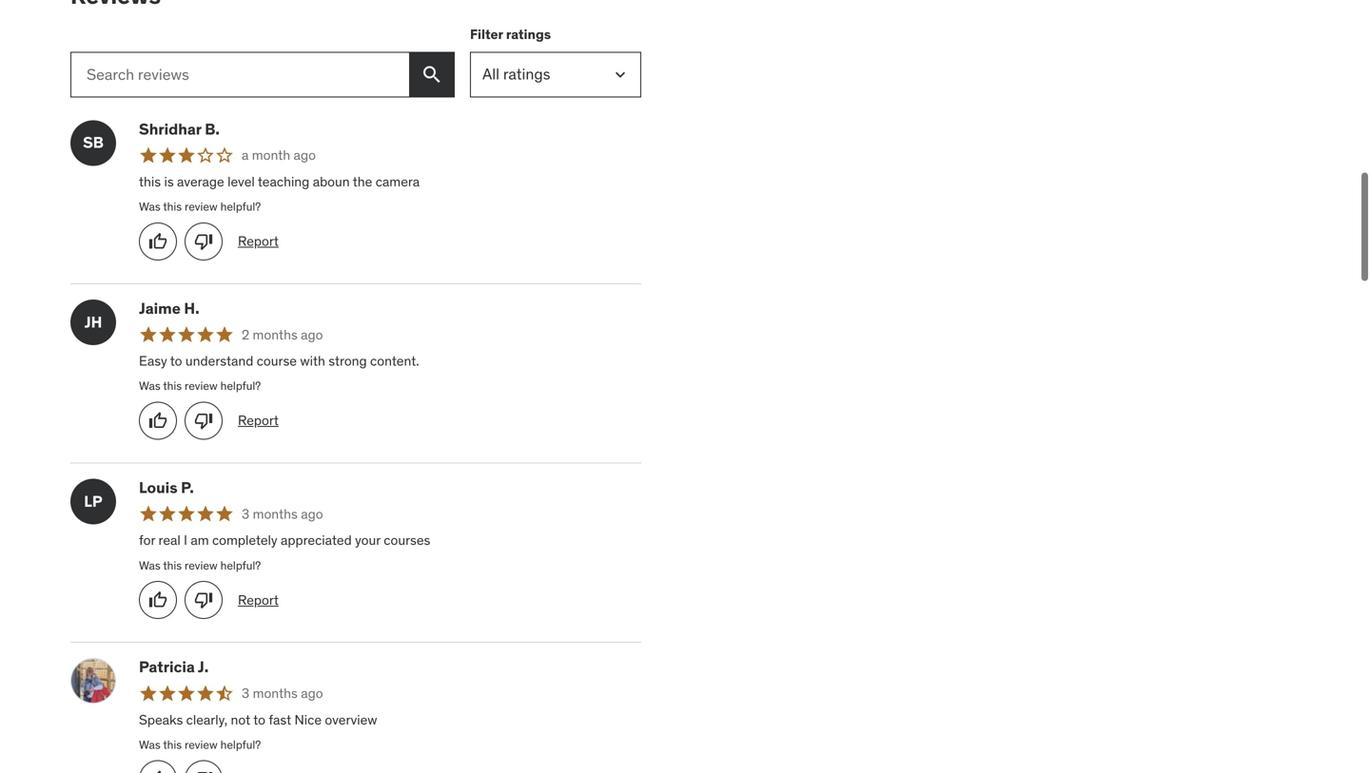 Task type: locate. For each thing, give the bounding box(es) containing it.
1 vertical spatial 3 months ago
[[242, 685, 323, 702]]

1 3 from the top
[[242, 506, 250, 523]]

this down speaks
[[163, 738, 182, 753]]

1 was this review helpful? from the top
[[139, 199, 261, 214]]

2 mark as helpful image from the top
[[148, 591, 167, 610]]

to
[[170, 353, 182, 370], [253, 712, 265, 729]]

2 months ago
[[242, 326, 323, 343]]

review down average
[[185, 199, 218, 214]]

months up for real i am completely appreciated your courses in the left of the page
[[253, 506, 298, 523]]

4 was this review helpful? from the top
[[139, 738, 261, 753]]

ago up appreciated
[[301, 506, 323, 523]]

review for j.
[[185, 738, 218, 753]]

was for jh
[[139, 379, 161, 394]]

mark as helpful image down for
[[148, 591, 167, 610]]

3 report from the top
[[238, 592, 279, 609]]

0 vertical spatial mark as unhelpful image
[[194, 591, 213, 610]]

this down easy
[[163, 379, 182, 394]]

mark as helpful image down easy
[[148, 412, 167, 431]]

1 report button from the top
[[238, 232, 279, 251]]

3 was from the top
[[139, 558, 161, 573]]

this
[[139, 173, 161, 190], [163, 199, 182, 214], [163, 379, 182, 394], [163, 558, 182, 573], [163, 738, 182, 753]]

1 review from the top
[[185, 199, 218, 214]]

report button down completely
[[238, 591, 279, 610]]

was down speaks
[[139, 738, 161, 753]]

1 vertical spatial months
[[253, 506, 298, 523]]

review down "clearly,"
[[185, 738, 218, 753]]

camera
[[376, 173, 420, 190]]

2 helpful? from the top
[[220, 379, 261, 394]]

easy to understand course with strong content.
[[139, 353, 419, 370]]

mark as unhelpful image right mark as helpful icon in the top left of the page
[[194, 232, 213, 251]]

jaime
[[139, 299, 181, 318]]

for real i am completely appreciated your courses
[[139, 532, 431, 549]]

1 vertical spatial 3
[[242, 685, 250, 702]]

h.
[[184, 299, 200, 318]]

mark as unhelpful image down "clearly,"
[[194, 771, 213, 774]]

jaime h.
[[139, 299, 200, 318]]

mark as helpful image for jh
[[148, 412, 167, 431]]

speaks
[[139, 712, 183, 729]]

to right not
[[253, 712, 265, 729]]

ago up nice
[[301, 685, 323, 702]]

0 vertical spatial months
[[253, 326, 298, 343]]

was this review helpful?
[[139, 199, 261, 214], [139, 379, 261, 394], [139, 558, 261, 573], [139, 738, 261, 753]]

2 report button from the top
[[238, 412, 279, 430]]

shridhar b.
[[139, 119, 220, 139]]

mark as helpful image
[[148, 412, 167, 431], [148, 591, 167, 610], [148, 771, 167, 774]]

0 vertical spatial report button
[[238, 232, 279, 251]]

2 months from the top
[[253, 506, 298, 523]]

report down the level
[[238, 233, 279, 250]]

3 report button from the top
[[238, 591, 279, 610]]

3 months ago
[[242, 506, 323, 523], [242, 685, 323, 702]]

was this review helpful? down average
[[139, 199, 261, 214]]

0 vertical spatial 3 months ago
[[242, 506, 323, 523]]

mark as unhelpful image down am at the left bottom of page
[[194, 591, 213, 610]]

was down easy
[[139, 379, 161, 394]]

for
[[139, 532, 155, 549]]

ago
[[294, 147, 316, 164], [301, 326, 323, 343], [301, 506, 323, 523], [301, 685, 323, 702]]

report for p.
[[238, 592, 279, 609]]

3 months ago up fast
[[242, 685, 323, 702]]

helpful? for j.
[[220, 738, 261, 753]]

report down completely
[[238, 592, 279, 609]]

helpful? down understand
[[220, 379, 261, 394]]

1 horizontal spatial to
[[253, 712, 265, 729]]

1 mark as unhelpful image from the top
[[194, 591, 213, 610]]

a
[[242, 147, 249, 164]]

speaks clearly, not to fast  nice overview
[[139, 712, 377, 729]]

easy
[[139, 353, 167, 370]]

this down is
[[163, 199, 182, 214]]

1 3 months ago from the top
[[242, 506, 323, 523]]

1 mark as helpful image from the top
[[148, 412, 167, 431]]

mark as helpful image down speaks
[[148, 771, 167, 774]]

report button
[[238, 232, 279, 251], [238, 412, 279, 430], [238, 591, 279, 610]]

1 vertical spatial report button
[[238, 412, 279, 430]]

3 up completely
[[242, 506, 250, 523]]

ago right month
[[294, 147, 316, 164]]

ago up with
[[301, 326, 323, 343]]

3 up not
[[242, 685, 250, 702]]

patricia
[[139, 658, 195, 677]]

2 vertical spatial mark as helpful image
[[148, 771, 167, 774]]

b.
[[205, 119, 220, 139]]

3 mark as helpful image from the top
[[148, 771, 167, 774]]

mark as unhelpful image
[[194, 232, 213, 251], [194, 412, 213, 431]]

lp
[[84, 492, 103, 511]]

mark as unhelpful image
[[194, 591, 213, 610], [194, 771, 213, 774]]

2 review from the top
[[185, 379, 218, 394]]

months
[[253, 326, 298, 343], [253, 506, 298, 523], [253, 685, 298, 702]]

helpful? down not
[[220, 738, 261, 753]]

1 vertical spatial report
[[238, 412, 279, 429]]

month
[[252, 147, 290, 164]]

2 mark as unhelpful image from the top
[[194, 771, 213, 774]]

teaching
[[258, 173, 310, 190]]

months up fast
[[253, 685, 298, 702]]

mark as unhelpful image down understand
[[194, 412, 213, 431]]

helpful? down completely
[[220, 558, 261, 573]]

was this review helpful? for b.
[[139, 199, 261, 214]]

2 was from the top
[[139, 379, 161, 394]]

aboun
[[313, 173, 350, 190]]

2 mark as unhelpful image from the top
[[194, 412, 213, 431]]

3 months ago up for real i am completely appreciated your courses in the left of the page
[[242, 506, 323, 523]]

2 vertical spatial months
[[253, 685, 298, 702]]

1 report from the top
[[238, 233, 279, 250]]

review down am at the left bottom of page
[[185, 558, 218, 573]]

1 was from the top
[[139, 199, 161, 214]]

helpful?
[[220, 199, 261, 214], [220, 379, 261, 394], [220, 558, 261, 573], [220, 738, 261, 753]]

mark as unhelpful image for b.
[[194, 232, 213, 251]]

mark as unhelpful image for h.
[[194, 412, 213, 431]]

level
[[228, 173, 255, 190]]

months up course
[[253, 326, 298, 343]]

1 helpful? from the top
[[220, 199, 261, 214]]

helpful? down the level
[[220, 199, 261, 214]]

report button down course
[[238, 412, 279, 430]]

3
[[242, 506, 250, 523], [242, 685, 250, 702]]

was this review helpful? down am at the left bottom of page
[[139, 558, 261, 573]]

2 vertical spatial report button
[[238, 591, 279, 610]]

2 3 from the top
[[242, 685, 250, 702]]

mark as unhelpful image for louis p.
[[194, 591, 213, 610]]

report button for jaime h.
[[238, 412, 279, 430]]

strong
[[329, 353, 367, 370]]

this down 'real'
[[163, 558, 182, 573]]

overview
[[325, 712, 377, 729]]

was
[[139, 199, 161, 214], [139, 379, 161, 394], [139, 558, 161, 573], [139, 738, 161, 753]]

3 for louis p.
[[242, 506, 250, 523]]

3 months from the top
[[253, 685, 298, 702]]

review for h.
[[185, 379, 218, 394]]

review down understand
[[185, 379, 218, 394]]

0 vertical spatial 3
[[242, 506, 250, 523]]

3 review from the top
[[185, 558, 218, 573]]

2
[[242, 326, 249, 343]]

filter ratings
[[470, 26, 551, 43]]

3 months ago for louis p.
[[242, 506, 323, 523]]

3 was this review helpful? from the top
[[139, 558, 261, 573]]

review for b.
[[185, 199, 218, 214]]

was up mark as helpful icon in the top left of the page
[[139, 199, 161, 214]]

am
[[191, 532, 209, 549]]

i
[[184, 532, 187, 549]]

report down course
[[238, 412, 279, 429]]

4 review from the top
[[185, 738, 218, 753]]

4 helpful? from the top
[[220, 738, 261, 753]]

was this review helpful? down understand
[[139, 379, 261, 394]]

1 vertical spatial mark as unhelpful image
[[194, 412, 213, 431]]

3 helpful? from the top
[[220, 558, 261, 573]]

was this review helpful? for p.
[[139, 558, 261, 573]]

a month ago
[[242, 147, 316, 164]]

report button for louis p.
[[238, 591, 279, 610]]

completely
[[212, 532, 278, 549]]

0 vertical spatial mark as unhelpful image
[[194, 232, 213, 251]]

was this review helpful? for j.
[[139, 738, 261, 753]]

months for louis p.
[[253, 506, 298, 523]]

2 3 months ago from the top
[[242, 685, 323, 702]]

0 horizontal spatial to
[[170, 353, 182, 370]]

p.
[[181, 478, 194, 498]]

real
[[158, 532, 181, 549]]

was for sb
[[139, 199, 161, 214]]

was down for
[[139, 558, 161, 573]]

with
[[300, 353, 325, 370]]

1 months from the top
[[253, 326, 298, 343]]

0 vertical spatial report
[[238, 233, 279, 250]]

2 vertical spatial report
[[238, 592, 279, 609]]

1 vertical spatial mark as unhelpful image
[[194, 771, 213, 774]]

report button down the level
[[238, 232, 279, 251]]

review
[[185, 199, 218, 214], [185, 379, 218, 394], [185, 558, 218, 573], [185, 738, 218, 753]]

0 vertical spatial mark as helpful image
[[148, 412, 167, 431]]

this for patricia
[[163, 738, 182, 753]]

was this review helpful? down "clearly,"
[[139, 738, 261, 753]]

1 vertical spatial mark as helpful image
[[148, 591, 167, 610]]

2 report from the top
[[238, 412, 279, 429]]

sb
[[83, 133, 104, 152]]

this for jaime
[[163, 379, 182, 394]]

was for lp
[[139, 558, 161, 573]]

1 mark as unhelpful image from the top
[[194, 232, 213, 251]]

to right easy
[[170, 353, 182, 370]]

appreciated
[[281, 532, 352, 549]]

2 was this review helpful? from the top
[[139, 379, 261, 394]]

report
[[238, 233, 279, 250], [238, 412, 279, 429], [238, 592, 279, 609]]



Task type: describe. For each thing, give the bounding box(es) containing it.
shridhar
[[139, 119, 201, 139]]

mark as unhelpful image for patricia j.
[[194, 771, 213, 774]]

fast
[[269, 712, 291, 729]]

4 was from the top
[[139, 738, 161, 753]]

your
[[355, 532, 381, 549]]

submit search image
[[421, 63, 443, 86]]

patricia j.
[[139, 658, 209, 677]]

3 for patricia j.
[[242, 685, 250, 702]]

helpful? for p.
[[220, 558, 261, 573]]

1 vertical spatial to
[[253, 712, 265, 729]]

is
[[164, 173, 174, 190]]

this for louis
[[163, 558, 182, 573]]

mark as helpful image
[[148, 232, 167, 251]]

Search reviews text field
[[70, 52, 409, 97]]

3 months ago for patricia j.
[[242, 685, 323, 702]]

j.
[[198, 658, 209, 677]]

this is average level teaching aboun the camera
[[139, 173, 420, 190]]

clearly,
[[186, 712, 228, 729]]

report for h.
[[238, 412, 279, 429]]

jh
[[84, 312, 102, 332]]

course
[[257, 353, 297, 370]]

report for b.
[[238, 233, 279, 250]]

report button for shridhar b.
[[238, 232, 279, 251]]

ago for p.
[[301, 506, 323, 523]]

this left is
[[139, 173, 161, 190]]

not
[[231, 712, 250, 729]]

the
[[353, 173, 372, 190]]

helpful? for h.
[[220, 379, 261, 394]]

was this review helpful? for h.
[[139, 379, 261, 394]]

ago for h.
[[301, 326, 323, 343]]

months for jaime h.
[[253, 326, 298, 343]]

ago for b.
[[294, 147, 316, 164]]

mark as helpful image for lp
[[148, 591, 167, 610]]

understand
[[185, 353, 253, 370]]

content.
[[370, 353, 419, 370]]

ratings
[[506, 26, 551, 43]]

louis
[[139, 478, 178, 498]]

helpful? for b.
[[220, 199, 261, 214]]

courses
[[384, 532, 431, 549]]

0 vertical spatial to
[[170, 353, 182, 370]]

ago for j.
[[301, 685, 323, 702]]

review for p.
[[185, 558, 218, 573]]

nice
[[295, 712, 322, 729]]

louis p.
[[139, 478, 194, 498]]

this for shridhar
[[163, 199, 182, 214]]

filter
[[470, 26, 503, 43]]

average
[[177, 173, 224, 190]]

months for patricia j.
[[253, 685, 298, 702]]



Task type: vqa. For each thing, say whether or not it's contained in the screenshot.


